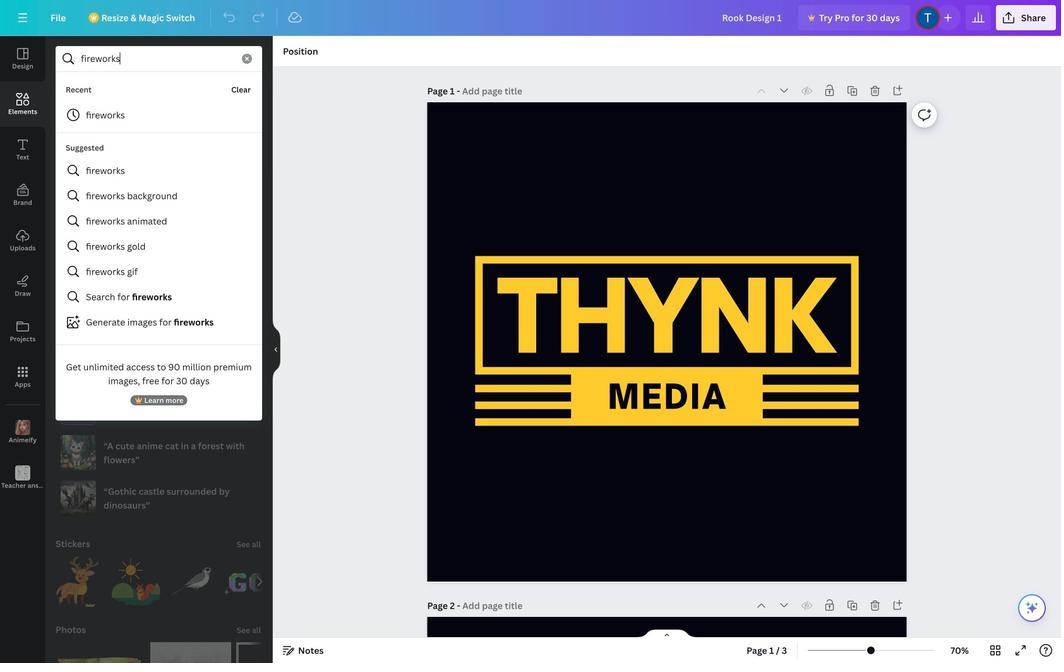 Task type: vqa. For each thing, say whether or not it's contained in the screenshot.
ease,
no



Task type: locate. For each thing, give the bounding box(es) containing it.
rounded square image
[[96, 228, 131, 263]]

list
[[51, 62, 262, 335]]

canva assistant image
[[1025, 601, 1040, 616]]

0 vertical spatial candle doodle image
[[56, 142, 106, 193]]

two lines letter d design vector illustrator image
[[111, 299, 162, 349]]

show pages image
[[637, 629, 697, 639]]

candle doodle image left two lines letter d design vector illustrator image
[[56, 299, 106, 349]]

1 vertical spatial page title text field
[[462, 599, 524, 612]]

Search elements search field
[[81, 47, 234, 71]]

Design title text field
[[712, 5, 793, 30]]

1 vertical spatial candle doodle image
[[56, 299, 106, 349]]

sketchy drawing arrows vector illustration image
[[222, 299, 273, 349]]

Page title text field
[[462, 85, 524, 97], [462, 599, 524, 612]]

golden texture,splashes of gold, background,element spot. image
[[56, 642, 145, 663]]

group
[[167, 142, 217, 193], [222, 142, 273, 193], [111, 299, 162, 349], [222, 299, 273, 349]]

main menu bar
[[0, 0, 1061, 36]]

egypt white gold sprinkles scattered chunks rectangle image
[[111, 142, 162, 193]]

option
[[56, 355, 262, 411]]

untitled media image
[[150, 642, 231, 663]]

candle doodle image left egypt white gold sprinkles scattered chunks rectangle image
[[56, 142, 106, 193]]

candle doodle image
[[56, 142, 106, 193], [56, 299, 106, 349]]



Task type: describe. For each thing, give the bounding box(es) containing it.
hide image
[[272, 319, 280, 380]]

2 candle doodle image from the top
[[56, 299, 106, 349]]

1 candle doodle image from the top
[[56, 142, 106, 193]]

paper film portrait image
[[236, 642, 278, 663]]

search menu list box
[[51, 62, 262, 411]]

square image
[[56, 228, 91, 263]]

add this line to the canvas image
[[136, 228, 172, 263]]

side panel tab list
[[0, 36, 45, 501]]

option inside search menu list box
[[56, 355, 262, 411]]

triangle up image
[[258, 228, 293, 263]]

0 vertical spatial page title text field
[[462, 85, 524, 97]]



